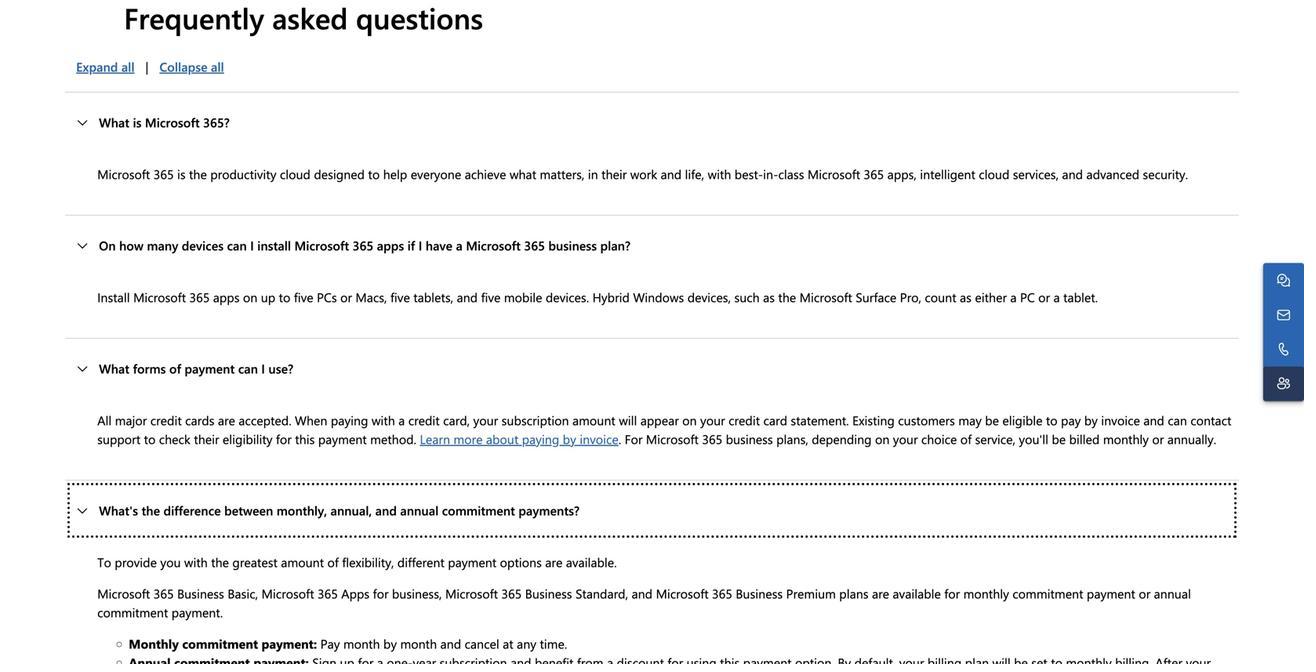 Task type: vqa. For each thing, say whether or not it's contained in the screenshot.
the bottom With
yes



Task type: describe. For each thing, give the bounding box(es) containing it.
2 vertical spatial of
[[327, 554, 339, 571]]

1 cloud from the left
[[280, 166, 311, 182]]

pcs
[[317, 289, 337, 306]]

method.
[[370, 431, 416, 447]]

monthly commitment payment: pay month by month and cancel at any time.
[[129, 635, 567, 652]]

paying inside "all major credit cards are accepted. when paying with a credit card, your subscription amount will appear on your credit card statement. existing customers may be eligible to pay by invoice and can contact support to check their eligibility for this payment method."
[[331, 412, 368, 429]]

designed
[[314, 166, 365, 182]]

options
[[500, 554, 542, 571]]

i for install
[[250, 237, 254, 254]]

between
[[224, 502, 273, 519]]

what is microsoft 365? button
[[65, 93, 1239, 152]]

the inside dropdown button
[[142, 502, 160, 519]]

0 horizontal spatial your
[[473, 412, 498, 429]]

payments?
[[519, 502, 580, 519]]

difference
[[163, 502, 221, 519]]

0 horizontal spatial by
[[383, 635, 397, 652]]

for inside "all major credit cards are accepted. when paying with a credit card, your subscription amount will appear on your credit card statement. existing customers may be eligible to pay by invoice and can contact support to check their eligibility for this payment method."
[[276, 431, 292, 447]]

apps
[[341, 585, 370, 602]]

check
[[159, 431, 190, 447]]

can for payment
[[238, 360, 258, 377]]

and left life,
[[661, 166, 682, 182]]

1 vertical spatial apps
[[213, 289, 240, 306]]

1 month from the left
[[343, 635, 380, 652]]

microsoft 365 business basic, microsoft 365 apps for business, microsoft 365 business standard, and microsoft 365 business premium plans are available for monthly commitment payment or annual commitment payment.
[[97, 585, 1191, 621]]

annual inside dropdown button
[[400, 502, 439, 519]]

premium
[[786, 585, 836, 602]]

apps inside dropdown button
[[377, 237, 404, 254]]

i for use?
[[261, 360, 265, 377]]

contact
[[1191, 412, 1232, 429]]

what is microsoft 365?
[[99, 114, 230, 131]]

1 horizontal spatial are
[[545, 554, 563, 571]]

2 horizontal spatial with
[[708, 166, 731, 182]]

matters,
[[540, 166, 585, 182]]

1 horizontal spatial be
[[1052, 431, 1066, 447]]

choice
[[921, 431, 957, 447]]

many
[[147, 237, 178, 254]]

if
[[408, 237, 415, 254]]

2 five from the left
[[390, 289, 410, 306]]

different
[[397, 554, 445, 571]]

you'll
[[1019, 431, 1049, 447]]

life,
[[685, 166, 704, 182]]

be inside "all major credit cards are accepted. when paying with a credit card, your subscription amount will appear on your credit card statement. existing customers may be eligible to pay by invoice and can contact support to check their eligibility for this payment method."
[[985, 412, 999, 429]]

2 horizontal spatial on
[[875, 431, 890, 447]]

everyone
[[411, 166, 461, 182]]

by inside "all major credit cards are accepted. when paying with a credit card, your subscription amount will appear on your credit card statement. existing customers may be eligible to pay by invoice and can contact support to check their eligibility for this payment method."
[[1084, 412, 1098, 429]]

what's the difference between monthly, annual, and annual commitment payments? button
[[65, 481, 1239, 540]]

a left tablet.
[[1054, 289, 1060, 306]]

business,
[[392, 585, 442, 602]]

security.
[[1143, 166, 1188, 182]]

macs,
[[356, 289, 387, 306]]

monthly,
[[277, 502, 327, 519]]

a inside dropdown button
[[456, 237, 463, 254]]

3 credit from the left
[[729, 412, 760, 429]]

1 horizontal spatial is
[[177, 166, 186, 182]]

to left the help
[[368, 166, 380, 182]]

plans,
[[776, 431, 808, 447]]

what for what forms of payment can i use?
[[99, 360, 129, 377]]

to right 'up'
[[279, 289, 290, 306]]

commitment inside dropdown button
[[442, 502, 515, 519]]

a left pc
[[1010, 289, 1017, 306]]

pro,
[[900, 289, 921, 306]]

what's the difference between monthly, annual, and annual commitment payments?
[[99, 502, 580, 519]]

annually.
[[1168, 431, 1216, 447]]

payment inside "all major credit cards are accepted. when paying with a credit card, your subscription amount will appear on your credit card statement. existing customers may be eligible to pay by invoice and can contact support to check their eligibility for this payment method."
[[318, 431, 367, 447]]

eligibility
[[223, 431, 273, 447]]

this
[[295, 431, 315, 447]]

card
[[763, 412, 787, 429]]

with inside "all major credit cards are accepted. when paying with a credit card, your subscription amount will appear on your credit card statement. existing customers may be eligible to pay by invoice and can contact support to check their eligibility for this payment method."
[[372, 412, 395, 429]]

expand all
[[76, 58, 135, 75]]

appear
[[641, 412, 679, 429]]

apps,
[[888, 166, 917, 182]]

use?
[[268, 360, 293, 377]]

forms
[[133, 360, 166, 377]]

2 horizontal spatial of
[[961, 431, 972, 447]]

support
[[97, 431, 141, 447]]

and inside the microsoft 365 business basic, microsoft 365 apps for business, microsoft 365 business standard, and microsoft 365 business premium plans are available for monthly commitment payment or annual commitment payment.
[[632, 585, 653, 602]]

and inside "all major credit cards are accepted. when paying with a credit card, your subscription amount will appear on your credit card statement. existing customers may be eligible to pay by invoice and can contact support to check their eligibility for this payment method."
[[1144, 412, 1164, 429]]

card,
[[443, 412, 470, 429]]

all for expand all
[[121, 58, 135, 75]]

basic,
[[228, 585, 258, 602]]

tablets,
[[413, 289, 453, 306]]

expand
[[76, 58, 118, 75]]

2 horizontal spatial i
[[419, 237, 422, 254]]

mobile
[[504, 289, 542, 306]]

monthly inside the microsoft 365 business basic, microsoft 365 apps for business, microsoft 365 business standard, and microsoft 365 business premium plans are available for monthly commitment payment or annual commitment payment.
[[964, 585, 1009, 602]]

subscription
[[502, 412, 569, 429]]

such
[[734, 289, 760, 306]]

cards
[[185, 412, 214, 429]]

on how many devices can i install microsoft 365 apps if i have a microsoft 365 business plan?
[[99, 237, 631, 254]]

1 horizontal spatial paying
[[522, 431, 559, 447]]

advanced
[[1087, 166, 1140, 182]]

any
[[517, 635, 536, 652]]

cancel
[[465, 635, 499, 652]]

achieve
[[465, 166, 506, 182]]

on
[[99, 237, 116, 254]]

billed
[[1069, 431, 1100, 447]]

in-
[[763, 166, 778, 182]]

1 vertical spatial invoice
[[580, 431, 619, 447]]

work
[[630, 166, 657, 182]]

payment inside dropdown button
[[185, 360, 235, 377]]

the left productivity
[[189, 166, 207, 182]]

and right 'services,'
[[1062, 166, 1083, 182]]

at
[[503, 635, 513, 652]]

microsoft inside what is microsoft 365? dropdown button
[[145, 114, 200, 131]]

the right the such
[[778, 289, 796, 306]]

to
[[97, 554, 111, 571]]

may
[[959, 412, 982, 429]]

available
[[893, 585, 941, 602]]

1 vertical spatial amount
[[281, 554, 324, 571]]

hybrid
[[593, 289, 630, 306]]

when
[[295, 412, 327, 429]]

|
[[145, 58, 149, 75]]

how
[[119, 237, 143, 254]]

available.
[[566, 554, 617, 571]]

install
[[257, 237, 291, 254]]



Task type: locate. For each thing, give the bounding box(es) containing it.
0 horizontal spatial with
[[184, 554, 208, 571]]

0 vertical spatial can
[[227, 237, 247, 254]]

what down expand all button
[[99, 114, 129, 131]]

can right devices
[[227, 237, 247, 254]]

2 vertical spatial are
[[872, 585, 889, 602]]

business down options on the bottom left of the page
[[525, 585, 572, 602]]

collapse
[[159, 58, 208, 75]]

business inside dropdown button
[[549, 237, 597, 254]]

2 horizontal spatial by
[[1084, 412, 1098, 429]]

0 horizontal spatial paying
[[331, 412, 368, 429]]

their right in
[[602, 166, 627, 182]]

0 vertical spatial on
[[243, 289, 257, 306]]

what's
[[99, 502, 138, 519]]

2 horizontal spatial for
[[944, 585, 960, 602]]

1 vertical spatial of
[[961, 431, 972, 447]]

1 horizontal spatial on
[[682, 412, 697, 429]]

2 business from the left
[[525, 585, 572, 602]]

invoice left for
[[580, 431, 619, 447]]

will
[[619, 412, 637, 429]]

0 vertical spatial apps
[[377, 237, 404, 254]]

be down the pay
[[1052, 431, 1066, 447]]

0 vertical spatial amount
[[572, 412, 615, 429]]

their
[[602, 166, 627, 182], [194, 431, 219, 447]]

1 vertical spatial with
[[372, 412, 395, 429]]

windows
[[633, 289, 684, 306]]

1 horizontal spatial month
[[400, 635, 437, 652]]

install microsoft 365 apps on up to five pcs or macs, five tablets, and five mobile devices. hybrid windows devices, such as the microsoft surface pro, count as either a pc or a tablet.
[[97, 289, 1098, 306]]

1 horizontal spatial all
[[211, 58, 224, 75]]

month right "pay"
[[343, 635, 380, 652]]

on
[[243, 289, 257, 306], [682, 412, 697, 429], [875, 431, 890, 447]]

1 vertical spatial on
[[682, 412, 697, 429]]

plans
[[839, 585, 869, 602]]

are inside the microsoft 365 business basic, microsoft 365 apps for business, microsoft 365 business standard, and microsoft 365 business premium plans are available for monthly commitment payment or annual commitment payment.
[[872, 585, 889, 602]]

0 vertical spatial what
[[99, 114, 129, 131]]

1 credit from the left
[[150, 412, 182, 429]]

on down existing
[[875, 431, 890, 447]]

devices.
[[546, 289, 589, 306]]

2 month from the left
[[400, 635, 437, 652]]

paying down subscription at left
[[522, 431, 559, 447]]

five left 'pcs'
[[294, 289, 313, 306]]

as right the such
[[763, 289, 775, 306]]

i left use?
[[261, 360, 265, 377]]

time.
[[540, 635, 567, 652]]

learn
[[420, 431, 450, 447]]

standard,
[[576, 585, 628, 602]]

1 horizontal spatial your
[[700, 412, 725, 429]]

to provide you with the greatest amount of flexibility, different payment options are available.
[[97, 554, 617, 571]]

microsoft
[[145, 114, 200, 131], [97, 166, 150, 182], [808, 166, 860, 182], [294, 237, 349, 254], [466, 237, 521, 254], [133, 289, 186, 306], [800, 289, 852, 306], [646, 431, 699, 447], [97, 585, 150, 602], [262, 585, 314, 602], [445, 585, 498, 602], [656, 585, 709, 602]]

2 horizontal spatial business
[[736, 585, 783, 602]]

annual
[[400, 502, 439, 519], [1154, 585, 1191, 602]]

with up method.
[[372, 412, 395, 429]]

service,
[[975, 431, 1016, 447]]

cloud left designed
[[280, 166, 311, 182]]

1 as from the left
[[763, 289, 775, 306]]

1 horizontal spatial amount
[[572, 412, 615, 429]]

by up billed
[[1084, 412, 1098, 429]]

pay
[[320, 635, 340, 652]]

by down subscription at left
[[563, 431, 576, 447]]

1 horizontal spatial with
[[372, 412, 395, 429]]

business left premium
[[736, 585, 783, 602]]

business left plan? at the left top
[[549, 237, 597, 254]]

of inside what forms of payment can i use? dropdown button
[[169, 360, 181, 377]]

apps left the if
[[377, 237, 404, 254]]

1 horizontal spatial i
[[261, 360, 265, 377]]

for right apps
[[373, 585, 389, 602]]

on right "appear"
[[682, 412, 697, 429]]

what for what is microsoft 365?
[[99, 114, 129, 131]]

credit left the card
[[729, 412, 760, 429]]

of left flexibility,
[[327, 554, 339, 571]]

eligible
[[1003, 412, 1043, 429]]

i right the if
[[419, 237, 422, 254]]

0 horizontal spatial of
[[169, 360, 181, 377]]

1 horizontal spatial credit
[[408, 412, 440, 429]]

paying right the when
[[331, 412, 368, 429]]

all major credit cards are accepted. when paying with a credit card, your subscription amount will appear on your credit card statement. existing customers may be eligible to pay by invoice and can contact support to check their eligibility for this payment method.
[[97, 412, 1232, 447]]

1 five from the left
[[294, 289, 313, 306]]

and left cancel
[[440, 635, 461, 652]]

0 vertical spatial of
[[169, 360, 181, 377]]

a
[[456, 237, 463, 254], [1010, 289, 1017, 306], [1054, 289, 1060, 306], [399, 412, 405, 429]]

in
[[588, 166, 598, 182]]

0 vertical spatial their
[[602, 166, 627, 182]]

business up the "payment."
[[177, 585, 224, 602]]

1 vertical spatial monthly
[[964, 585, 1009, 602]]

on left 'up'
[[243, 289, 257, 306]]

credit up check
[[150, 412, 182, 429]]

amount left will
[[572, 412, 615, 429]]

for
[[625, 431, 643, 447]]

of down "may"
[[961, 431, 972, 447]]

1 horizontal spatial of
[[327, 554, 339, 571]]

a up method.
[[399, 412, 405, 429]]

0 vertical spatial be
[[985, 412, 999, 429]]

five left mobile
[[481, 289, 501, 306]]

can inside "all major credit cards are accepted. when paying with a credit card, your subscription amount will appear on your credit card statement. existing customers may be eligible to pay by invoice and can contact support to check their eligibility for this payment method."
[[1168, 412, 1187, 429]]

to left the pay
[[1046, 412, 1058, 429]]

customers
[[898, 412, 955, 429]]

their inside "all major credit cards are accepted. when paying with a credit card, your subscription amount will appear on your credit card statement. existing customers may be eligible to pay by invoice and can contact support to check their eligibility for this payment method."
[[194, 431, 219, 447]]

1 horizontal spatial business
[[525, 585, 572, 602]]

0 horizontal spatial apps
[[213, 289, 240, 306]]

what inside dropdown button
[[99, 114, 129, 131]]

0 vertical spatial monthly
[[1103, 431, 1149, 447]]

tablet.
[[1063, 289, 1098, 306]]

1 vertical spatial is
[[177, 166, 186, 182]]

2 vertical spatial by
[[383, 635, 397, 652]]

for
[[276, 431, 292, 447], [373, 585, 389, 602], [944, 585, 960, 602]]

3 business from the left
[[736, 585, 783, 602]]

0 horizontal spatial is
[[133, 114, 142, 131]]

2 vertical spatial with
[[184, 554, 208, 571]]

either
[[975, 289, 1007, 306]]

cloud left 'services,'
[[979, 166, 1010, 182]]

1 horizontal spatial monthly
[[1103, 431, 1149, 447]]

1 vertical spatial can
[[238, 360, 258, 377]]

what inside dropdown button
[[99, 360, 129, 377]]

1 horizontal spatial apps
[[377, 237, 404, 254]]

2 all from the left
[[211, 58, 224, 75]]

of right "forms"
[[169, 360, 181, 377]]

expand all button
[[65, 51, 145, 82]]

payment inside the microsoft 365 business basic, microsoft 365 apps for business, microsoft 365 business standard, and microsoft 365 business premium plans are available for monthly commitment payment or annual commitment payment.
[[1087, 585, 1135, 602]]

0 horizontal spatial for
[[276, 431, 292, 447]]

2 vertical spatial can
[[1168, 412, 1187, 429]]

invoice inside "all major credit cards are accepted. when paying with a credit card, your subscription amount will appear on your credit card statement. existing customers may be eligible to pay by invoice and can contact support to check their eligibility for this payment method."
[[1101, 412, 1140, 429]]

can inside what forms of payment can i use? dropdown button
[[238, 360, 258, 377]]

1 vertical spatial by
[[563, 431, 576, 447]]

plan?
[[600, 237, 631, 254]]

2 credit from the left
[[408, 412, 440, 429]]

0 horizontal spatial five
[[294, 289, 313, 306]]

3 five from the left
[[481, 289, 501, 306]]

1 what from the top
[[99, 114, 129, 131]]

to left check
[[144, 431, 156, 447]]

0 horizontal spatial i
[[250, 237, 254, 254]]

cloud
[[280, 166, 311, 182], [979, 166, 1010, 182]]

and right standard,
[[632, 585, 653, 602]]

and right the annual,
[[375, 502, 397, 519]]

amount right greatest
[[281, 554, 324, 571]]

0 horizontal spatial business
[[549, 237, 597, 254]]

1 horizontal spatial five
[[390, 289, 410, 306]]

2 horizontal spatial are
[[872, 585, 889, 602]]

are right the plans
[[872, 585, 889, 602]]

payment.
[[172, 604, 223, 621]]

accepted.
[[239, 412, 291, 429]]

can left use?
[[238, 360, 258, 377]]

as right count
[[960, 289, 972, 306]]

2 as from the left
[[960, 289, 972, 306]]

apps left 'up'
[[213, 289, 240, 306]]

1 business from the left
[[177, 585, 224, 602]]

month down business,
[[400, 635, 437, 652]]

group
[[65, 51, 235, 82]]

0 horizontal spatial all
[[121, 58, 135, 75]]

what forms of payment can i use?
[[99, 360, 293, 377]]

1 horizontal spatial annual
[[1154, 585, 1191, 602]]

with right life,
[[708, 166, 731, 182]]

0 horizontal spatial on
[[243, 289, 257, 306]]

0 horizontal spatial business
[[177, 585, 224, 602]]

you
[[160, 554, 181, 571]]

the left greatest
[[211, 554, 229, 571]]

more
[[454, 431, 483, 447]]

1 vertical spatial their
[[194, 431, 219, 447]]

collapse all button
[[149, 51, 235, 82]]

2 horizontal spatial five
[[481, 289, 501, 306]]

is down expand all button
[[133, 114, 142, 131]]

1 vertical spatial what
[[99, 360, 129, 377]]

1 vertical spatial paying
[[522, 431, 559, 447]]

and left "contact"
[[1144, 412, 1164, 429]]

are right options on the bottom left of the page
[[545, 554, 563, 571]]

0 vertical spatial paying
[[331, 412, 368, 429]]

1 horizontal spatial by
[[563, 431, 576, 447]]

0 vertical spatial with
[[708, 166, 731, 182]]

0 horizontal spatial credit
[[150, 412, 182, 429]]

all for collapse all
[[211, 58, 224, 75]]

business down the card
[[726, 431, 773, 447]]

be
[[985, 412, 999, 429], [1052, 431, 1066, 447]]

0 vertical spatial invoice
[[1101, 412, 1140, 429]]

a right have
[[456, 237, 463, 254]]

paying
[[331, 412, 368, 429], [522, 431, 559, 447]]

monthly right billed
[[1103, 431, 1149, 447]]

1 horizontal spatial business
[[726, 431, 773, 447]]

microsoft 365 is the productivity cloud designed to help everyone achieve what matters, in their work and life, with best-in-class microsoft 365 apps, intelligent cloud services, and advanced security.
[[97, 166, 1188, 182]]

1 horizontal spatial for
[[373, 585, 389, 602]]

is down what is microsoft 365?
[[177, 166, 186, 182]]

pay
[[1061, 412, 1081, 429]]

can for devices
[[227, 237, 247, 254]]

a inside "all major credit cards are accepted. when paying with a credit card, your subscription amount will appear on your credit card statement. existing customers may be eligible to pay by invoice and can contact support to check their eligibility for this payment method."
[[399, 412, 405, 429]]

0 vertical spatial are
[[218, 412, 235, 429]]

or inside the microsoft 365 business basic, microsoft 365 apps for business, microsoft 365 business standard, and microsoft 365 business premium plans are available for monthly commitment payment or annual commitment payment.
[[1139, 585, 1151, 602]]

365?
[[203, 114, 230, 131]]

0 horizontal spatial monthly
[[964, 585, 1009, 602]]

flexibility,
[[342, 554, 394, 571]]

can inside on how many devices can i install microsoft 365 apps if i have a microsoft 365 business plan? dropdown button
[[227, 237, 247, 254]]

are inside "all major credit cards are accepted. when paying with a credit card, your subscription amount will appear on your credit card statement. existing customers may be eligible to pay by invoice and can contact support to check their eligibility for this payment method."
[[218, 412, 235, 429]]

five right the macs,
[[390, 289, 410, 306]]

1 vertical spatial be
[[1052, 431, 1066, 447]]

credit up learn at left
[[408, 412, 440, 429]]

by down business,
[[383, 635, 397, 652]]

can
[[227, 237, 247, 254], [238, 360, 258, 377], [1168, 412, 1187, 429]]

your down customers
[[893, 431, 918, 447]]

invoice
[[1101, 412, 1140, 429], [580, 431, 619, 447]]

about
[[486, 431, 519, 447]]

on how many devices can i install microsoft 365 apps if i have a microsoft 365 business plan? button
[[65, 216, 1239, 275]]

apps
[[377, 237, 404, 254], [213, 289, 240, 306]]

is inside dropdown button
[[133, 114, 142, 131]]

0 vertical spatial by
[[1084, 412, 1098, 429]]

annual,
[[331, 502, 372, 519]]

0 horizontal spatial be
[[985, 412, 999, 429]]

2 horizontal spatial your
[[893, 431, 918, 447]]

group containing expand all
[[65, 51, 235, 82]]

statement.
[[791, 412, 849, 429]]

0 horizontal spatial month
[[343, 635, 380, 652]]

learn more about paying by invoice . for microsoft 365 business plans, depending on your choice of service, you'll be billed monthly or annually.
[[420, 431, 1216, 447]]

payment
[[185, 360, 235, 377], [318, 431, 367, 447], [448, 554, 497, 571], [1087, 585, 1135, 602]]

1 horizontal spatial as
[[960, 289, 972, 306]]

monthly right available
[[964, 585, 1009, 602]]

payment:
[[262, 635, 317, 652]]

2 vertical spatial on
[[875, 431, 890, 447]]

i left install
[[250, 237, 254, 254]]

1 vertical spatial business
[[726, 431, 773, 447]]

be up service,
[[985, 412, 999, 429]]

are right cards
[[218, 412, 235, 429]]

the right what's
[[142, 502, 160, 519]]

amount inside "all major credit cards are accepted. when paying with a credit card, your subscription amount will appear on your credit card statement. existing customers may be eligible to pay by invoice and can contact support to check their eligibility for this payment method."
[[572, 412, 615, 429]]

what forms of payment can i use? button
[[65, 339, 1239, 398]]

all right collapse
[[211, 58, 224, 75]]

2 horizontal spatial credit
[[729, 412, 760, 429]]

up
[[261, 289, 275, 306]]

1 horizontal spatial cloud
[[979, 166, 1010, 182]]

all
[[121, 58, 135, 75], [211, 58, 224, 75]]

your right "appear"
[[700, 412, 725, 429]]

all left |
[[121, 58, 135, 75]]

for left this
[[276, 431, 292, 447]]

0 vertical spatial annual
[[400, 502, 439, 519]]

1 vertical spatial annual
[[1154, 585, 1191, 602]]

for right available
[[944, 585, 960, 602]]

provide
[[115, 554, 157, 571]]

on inside "all major credit cards are accepted. when paying with a credit card, your subscription amount will appear on your credit card statement. existing customers may be eligible to pay by invoice and can contact support to check their eligibility for this payment method."
[[682, 412, 697, 429]]

business
[[177, 585, 224, 602], [525, 585, 572, 602], [736, 585, 783, 602]]

0 horizontal spatial invoice
[[580, 431, 619, 447]]

0 horizontal spatial their
[[194, 431, 219, 447]]

count
[[925, 289, 957, 306]]

and
[[661, 166, 682, 182], [1062, 166, 1083, 182], [457, 289, 478, 306], [1144, 412, 1164, 429], [375, 502, 397, 519], [632, 585, 653, 602], [440, 635, 461, 652]]

depending
[[812, 431, 872, 447]]

1 all from the left
[[121, 58, 135, 75]]

can up annually.
[[1168, 412, 1187, 429]]

services,
[[1013, 166, 1059, 182]]

2 what from the top
[[99, 360, 129, 377]]

your
[[473, 412, 498, 429], [700, 412, 725, 429], [893, 431, 918, 447]]

productivity
[[210, 166, 276, 182]]

0 vertical spatial is
[[133, 114, 142, 131]]

i
[[250, 237, 254, 254], [419, 237, 422, 254], [261, 360, 265, 377]]

2 cloud from the left
[[979, 166, 1010, 182]]

0 horizontal spatial annual
[[400, 502, 439, 519]]

and inside dropdown button
[[375, 502, 397, 519]]

i inside what forms of payment can i use? dropdown button
[[261, 360, 265, 377]]

0 horizontal spatial cloud
[[280, 166, 311, 182]]

0 horizontal spatial as
[[763, 289, 775, 306]]

1 horizontal spatial their
[[602, 166, 627, 182]]

0 horizontal spatial are
[[218, 412, 235, 429]]

pc
[[1020, 289, 1035, 306]]

is
[[133, 114, 142, 131], [177, 166, 186, 182]]

their down cards
[[194, 431, 219, 447]]

your up about
[[473, 412, 498, 429]]

1 horizontal spatial invoice
[[1101, 412, 1140, 429]]

learn more about paying by invoice link
[[420, 431, 619, 447]]

0 horizontal spatial amount
[[281, 554, 324, 571]]

what left "forms"
[[99, 360, 129, 377]]

existing
[[853, 412, 895, 429]]

annual inside the microsoft 365 business basic, microsoft 365 apps for business, microsoft 365 business standard, and microsoft 365 business premium plans are available for monthly commitment payment or annual commitment payment.
[[1154, 585, 1191, 602]]

with right you
[[184, 554, 208, 571]]

invoice right the pay
[[1101, 412, 1140, 429]]

and right tablets,
[[457, 289, 478, 306]]

by
[[1084, 412, 1098, 429], [563, 431, 576, 447], [383, 635, 397, 652]]

all
[[97, 412, 112, 429]]

greatest
[[232, 554, 278, 571]]

0 vertical spatial business
[[549, 237, 597, 254]]

or
[[340, 289, 352, 306], [1038, 289, 1050, 306], [1152, 431, 1164, 447], [1139, 585, 1151, 602]]

collapse all
[[159, 58, 224, 75]]



